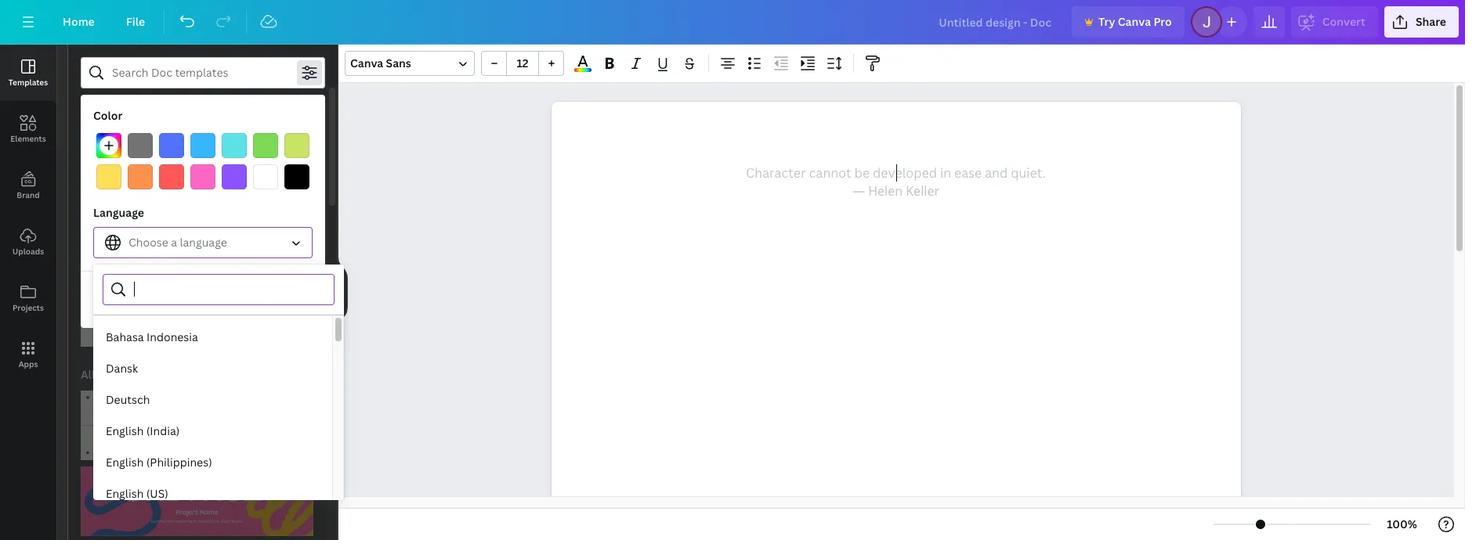 Task type: locate. For each thing, give the bounding box(es) containing it.
royal blue image
[[159, 133, 184, 158], [159, 133, 184, 158]]

home link
[[50, 6, 107, 38]]

Orange button
[[128, 165, 153, 190]]

Coral red button
[[159, 165, 184, 190]]

1 horizontal spatial canva
[[1118, 14, 1151, 29]]

brand button
[[0, 158, 56, 214]]

english left (us)
[[106, 487, 144, 502]]

grass green image
[[253, 133, 278, 158], [253, 133, 278, 158]]

english inside option
[[106, 487, 144, 502]]

purple image
[[222, 165, 247, 190]]

elements
[[10, 133, 46, 144]]

home
[[63, 14, 95, 29]]

english for english (us)
[[106, 487, 144, 502]]

cover
[[298, 106, 329, 121]]

planner button
[[81, 98, 142, 129]]

canva inside button
[[1118, 14, 1151, 29]]

White button
[[253, 165, 278, 190]]

language
[[93, 205, 144, 220]]

color
[[93, 108, 123, 123]]

file button
[[113, 6, 158, 38]]

english (philippines)
[[106, 455, 212, 470]]

uploads
[[12, 246, 44, 257]]

templates
[[105, 208, 159, 223]]

indonesia
[[147, 330, 198, 345]]

clear
[[172, 292, 200, 307]]

Yellow button
[[96, 165, 121, 190]]

apps
[[19, 359, 38, 370]]

our
[[147, 168, 163, 181]]

light blue image
[[190, 133, 216, 158]]

projects
[[13, 302, 44, 313]]

canva
[[1118, 14, 1151, 29], [350, 56, 383, 71]]

projects button
[[0, 270, 56, 327]]

1 vertical spatial canva
[[350, 56, 383, 71]]

before
[[129, 153, 164, 168]]

Grass green button
[[253, 133, 278, 158]]

0 vertical spatial canva
[[1118, 14, 1151, 29]]

100%
[[1387, 517, 1418, 532]]

language list box
[[93, 322, 332, 541]]

white image
[[253, 165, 278, 190]]

1 vertical spatial english
[[106, 455, 144, 470]]

templates
[[9, 77, 48, 88]]

share button
[[1385, 6, 1459, 38]]

pink image
[[190, 165, 216, 190], [190, 165, 216, 190]]

get
[[129, 168, 145, 181]]

#737373 image
[[128, 133, 153, 158]]

deutsch
[[106, 393, 150, 407]]

english for english (philippines)
[[106, 455, 144, 470]]

english (us) option
[[93, 479, 332, 510]]

planner
[[91, 106, 132, 121]]

None search field
[[134, 275, 324, 305]]

creative brief doc in black and white grey editorial style image
[[272, 231, 362, 347]]

dansk button
[[93, 353, 332, 385]]

yellow image
[[96, 165, 121, 190], [96, 165, 121, 190]]

research brief doc in orange teal pink soft pastels style image
[[177, 231, 266, 347]]

pro
[[1154, 14, 1172, 29]]

convert
[[1323, 14, 1366, 29]]

Pink button
[[190, 165, 216, 190]]

doc templates button
[[79, 200, 160, 231]]

dansk
[[106, 361, 138, 376]]

1 english from the top
[[106, 424, 144, 439]]

english down deutsch
[[106, 424, 144, 439]]

deutsch button
[[93, 385, 332, 416]]

canva left sans
[[350, 56, 383, 71]]

all
[[203, 292, 216, 307]]

templates button
[[0, 45, 56, 101]]

(philippines)
[[146, 455, 212, 470]]

2 vertical spatial english
[[106, 487, 144, 502]]

before you dig in... get our inside tips on docs.
[[129, 153, 252, 181]]

english for english (india)
[[106, 424, 144, 439]]

orange image
[[128, 165, 153, 190], [128, 165, 153, 190]]

english inside "option"
[[106, 455, 144, 470]]

None text field
[[551, 102, 1241, 541]]

coral red image
[[159, 165, 184, 190], [159, 165, 184, 190]]

doc
[[81, 208, 102, 223]]

0 vertical spatial english
[[106, 424, 144, 439]]

you
[[167, 153, 187, 168]]

canva right try
[[1118, 14, 1151, 29]]

color option group
[[93, 130, 313, 193]]

tips
[[194, 168, 211, 181]]

Lime button
[[284, 133, 310, 158]]

add a new color image
[[96, 133, 121, 158]]

share
[[1416, 14, 1447, 29]]

deutsch option
[[93, 385, 332, 416]]

english (us)
[[106, 487, 168, 502]]

choose
[[129, 235, 168, 250]]

cover letter
[[298, 106, 361, 121]]

3 english from the top
[[106, 487, 144, 502]]

Design title text field
[[927, 6, 1066, 38]]

apps button
[[0, 327, 56, 383]]

group
[[481, 51, 564, 76]]

doc templates
[[81, 208, 159, 223]]

2 english from the top
[[106, 455, 144, 470]]

black image
[[284, 165, 310, 190]]

a
[[171, 235, 177, 250]]

0 horizontal spatial canva
[[350, 56, 383, 71]]

dig
[[189, 153, 206, 168]]

uploads button
[[0, 214, 56, 270]]

one pager doc in black and white blue light blue classic professional style image
[[81, 231, 170, 347]]

english
[[106, 424, 144, 439], [106, 455, 144, 470], [106, 487, 144, 502]]

Turquoise blue button
[[222, 133, 247, 158]]

english up english (us) on the bottom
[[106, 455, 144, 470]]

(india)
[[146, 424, 180, 439]]

sans
[[386, 56, 411, 71]]

add a new color image
[[96, 133, 121, 158]]

english inside 'option'
[[106, 424, 144, 439]]

letter
[[332, 106, 361, 121]]

color range image
[[575, 68, 591, 72]]

(0)
[[218, 292, 234, 307]]



Task type: vqa. For each thing, say whether or not it's contained in the screenshot.
our
yes



Task type: describe. For each thing, give the bounding box(es) containing it.
english (us) button
[[93, 479, 332, 510]]

dansk option
[[93, 353, 332, 385]]

project overview/one-pager professional docs banner in pink dark blue yellow playful abstract style image
[[81, 467, 313, 537]]

white image
[[253, 165, 278, 190]]

choose a language
[[129, 235, 227, 250]]

turquoise blue image
[[222, 133, 247, 158]]

lime image
[[284, 133, 310, 158]]

try
[[1099, 14, 1116, 29]]

english (india)
[[106, 424, 180, 439]]

#737373 image
[[128, 133, 153, 158]]

inside
[[165, 168, 192, 181]]

(us)
[[146, 487, 168, 502]]

lime image
[[284, 133, 310, 158]]

black image
[[284, 165, 310, 190]]

try canva pro button
[[1072, 6, 1185, 38]]

results
[[98, 368, 134, 382]]

all
[[81, 368, 95, 382]]

cover letter button
[[288, 98, 372, 129]]

english (philippines) button
[[93, 447, 332, 479]]

hide image
[[338, 255, 348, 330]]

light blue image
[[190, 133, 216, 158]]

event/business proposal professional docs banner in beige dark brown warm classic style image
[[81, 391, 313, 461]]

100% button
[[1377, 513, 1428, 538]]

english (philippines) option
[[93, 447, 332, 479]]

clear all (0)
[[172, 292, 234, 307]]

canva sans button
[[345, 51, 475, 76]]

canva inside popup button
[[350, 56, 383, 71]]

Purple button
[[222, 165, 247, 190]]

purple image
[[222, 165, 247, 190]]

Royal blue button
[[159, 133, 184, 158]]

Light blue button
[[190, 133, 216, 158]]

main menu bar
[[0, 0, 1465, 45]]

convert button
[[1291, 6, 1378, 38]]

bahasa indonesia
[[106, 330, 198, 345]]

Black button
[[284, 165, 310, 190]]

on
[[214, 168, 225, 181]]

clear all (0) button
[[93, 284, 313, 316]]

bahasa indonesia option
[[93, 322, 332, 353]]

Language button
[[93, 227, 313, 259]]

english (india) option
[[93, 416, 332, 447]]

brand
[[17, 190, 40, 201]]

– – number field
[[512, 56, 534, 71]]

language
[[180, 235, 227, 250]]

bahasa indonesia button
[[93, 322, 332, 353]]

turquoise blue image
[[222, 133, 247, 158]]

try canva pro
[[1099, 14, 1172, 29]]

in...
[[208, 153, 227, 168]]

file
[[126, 14, 145, 29]]

#737373 button
[[128, 133, 153, 158]]

english (india) button
[[93, 416, 332, 447]]

side panel tab list
[[0, 45, 56, 383]]

Search Doc templates search field
[[112, 58, 294, 88]]

elements button
[[0, 101, 56, 158]]

canva sans
[[350, 56, 411, 71]]

all results
[[81, 368, 134, 382]]

bahasa
[[106, 330, 144, 345]]

docs.
[[227, 168, 252, 181]]



